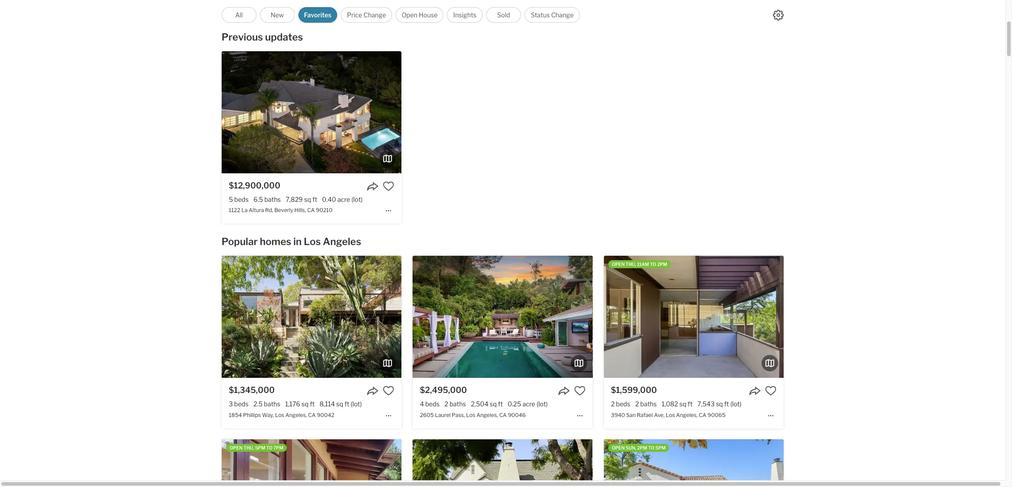 Task type: vqa. For each thing, say whether or not it's contained in the screenshot.
$650,000
no



Task type: locate. For each thing, give the bounding box(es) containing it.
to left the 7pm
[[266, 446, 273, 451]]

0.40 acre (lot)
[[322, 196, 363, 204]]

angeles, down 2,504 sq ft at the bottom
[[477, 412, 498, 419]]

los right pass,
[[467, 412, 476, 419]]

2 up 3940
[[611, 401, 615, 409]]

New radio
[[260, 7, 295, 23]]

0 horizontal spatial acre
[[338, 196, 350, 204]]

1 favorite button image from the left
[[383, 386, 395, 397]]

photo of 1519 stearns dr, los angeles, ca 90035 image
[[424, 440, 604, 488], [604, 440, 784, 488], [784, 440, 964, 488]]

0 horizontal spatial 2
[[445, 401, 449, 409]]

2 favorite button checkbox from the left
[[766, 386, 777, 397]]

1 change from the left
[[364, 11, 386, 19]]

beds right 5
[[234, 196, 249, 204]]

Insights radio
[[448, 7, 483, 23]]

1 vertical spatial favorite button image
[[766, 386, 777, 397]]

thu, left 11am
[[626, 262, 637, 268]]

2 horizontal spatial angeles,
[[677, 412, 698, 419]]

favorites
[[304, 11, 332, 19]]

4
[[420, 401, 424, 409]]

to
[[651, 262, 657, 268], [266, 446, 273, 451], [649, 446, 655, 451]]

phillips
[[243, 412, 261, 419]]

1854 phillips way, los angeles, ca 90042
[[229, 412, 335, 419]]

0 vertical spatial favorite button image
[[383, 181, 395, 192]]

ave,
[[655, 412, 665, 419]]

baths up rafael
[[641, 401, 657, 409]]

2 photo of 1854 phillips way, los angeles, ca 90042 image from the left
[[222, 256, 402, 379]]

(lot) right "0.25"
[[537, 401, 548, 409]]

sold
[[498, 11, 511, 19]]

ca left 90042
[[308, 412, 316, 419]]

1 photo of 1122 la altura rd, beverly hills, ca 90210 image from the left
[[42, 51, 222, 174]]

open house
[[402, 11, 438, 19]]

0 horizontal spatial favorite button image
[[383, 181, 395, 192]]

2 change from the left
[[552, 11, 574, 19]]

baths for $12,900,000
[[265, 196, 281, 204]]

4 beds
[[420, 401, 440, 409]]

0 horizontal spatial favorite button checkbox
[[574, 386, 586, 397]]

thu,
[[626, 262, 637, 268], [244, 446, 254, 451]]

los right way,
[[275, 412, 284, 419]]

angeles,
[[286, 412, 307, 419], [477, 412, 498, 419], [677, 412, 698, 419]]

change
[[364, 11, 386, 19], [552, 11, 574, 19]]

favorite button image
[[383, 386, 395, 397], [574, 386, 586, 397]]

ft left 0.40
[[313, 196, 317, 204]]

7pm
[[274, 446, 284, 451]]

beds
[[234, 196, 249, 204], [234, 401, 249, 409], [426, 401, 440, 409], [617, 401, 631, 409]]

sq
[[304, 196, 311, 204], [302, 401, 309, 409], [337, 401, 343, 409], [490, 401, 497, 409], [680, 401, 687, 409], [717, 401, 724, 409]]

1 horizontal spatial angeles,
[[477, 412, 498, 419]]

acre right "0.25"
[[523, 401, 536, 409]]

photo of 3940 san rafael ave, los angeles, ca 90065 image
[[424, 256, 604, 379], [604, 256, 784, 379], [784, 256, 964, 379]]

5pm left the 7pm
[[255, 446, 266, 451]]

ca down 7,543
[[699, 412, 707, 419]]

5 beds
[[229, 196, 249, 204]]

pass,
[[452, 412, 465, 419]]

ca left 90046 at the right
[[500, 412, 507, 419]]

7,829 sq ft
[[286, 196, 317, 204]]

photo of 1321 maltman ave, los angeles, ca 90026 image
[[233, 440, 413, 488], [413, 440, 593, 488], [593, 440, 773, 488]]

altura
[[249, 207, 264, 214]]

2 horizontal spatial 2
[[636, 401, 640, 409]]

0 horizontal spatial change
[[364, 11, 386, 19]]

sq right 1,176
[[302, 401, 309, 409]]

change right price
[[364, 11, 386, 19]]

beds right 3
[[234, 401, 249, 409]]

3 beds
[[229, 401, 249, 409]]

1 horizontal spatial change
[[552, 11, 574, 19]]

1 horizontal spatial favorite button image
[[574, 386, 586, 397]]

sun,
[[626, 446, 637, 451]]

change inside radio
[[552, 11, 574, 19]]

2605
[[420, 412, 434, 419]]

0 horizontal spatial 5pm
[[255, 446, 266, 451]]

open thu, 11am to 2pm
[[612, 262, 668, 268]]

2 photo of 1519 stearns dr, los angeles, ca 90035 image from the left
[[604, 440, 784, 488]]

angeles, for $2,495,000
[[477, 412, 498, 419]]

beverly
[[275, 207, 294, 214]]

2 baths up pass,
[[445, 401, 466, 409]]

2,504 sq ft
[[471, 401, 503, 409]]

favorite button image for $1,599,000
[[766, 386, 777, 397]]

acre for $2,495,000
[[523, 401, 536, 409]]

Favorites radio
[[298, 7, 338, 23]]

ft left "0.25"
[[498, 401, 503, 409]]

5pm right sun,
[[656, 446, 666, 451]]

photo of 4124 sea view ln, los angeles, ca 90065 image
[[42, 440, 222, 488], [222, 440, 402, 488], [402, 440, 582, 488]]

(lot) right 7,543
[[731, 401, 742, 409]]

open for open thu, 11am to 2pm
[[612, 262, 625, 268]]

2 photo of 1122 la altura rd, beverly hills, ca 90210 image from the left
[[222, 51, 402, 174]]

favorite button image for $2,495,000
[[574, 386, 586, 397]]

los
[[304, 236, 321, 248], [275, 412, 284, 419], [467, 412, 476, 419], [666, 412, 676, 419]]

2 photo of 1321 maltman ave, los angeles, ca 90026 image from the left
[[413, 440, 593, 488]]

90065
[[708, 412, 726, 419]]

6.5 baths
[[254, 196, 281, 204]]

photo of 1854 phillips way, los angeles, ca 90042 image
[[42, 256, 222, 379], [222, 256, 402, 379], [402, 256, 582, 379]]

favorite button image for $12,900,000
[[383, 181, 395, 192]]

angeles, down 1,176
[[286, 412, 307, 419]]

baths up rd,
[[265, 196, 281, 204]]

1 horizontal spatial 5pm
[[656, 446, 666, 451]]

open sun, 2pm to 5pm
[[612, 446, 666, 451]]

to for 5pm
[[266, 446, 273, 451]]

la
[[242, 207, 248, 214]]

1 horizontal spatial favorite button image
[[766, 386, 777, 397]]

open left sun,
[[612, 446, 625, 451]]

0 horizontal spatial angeles,
[[286, 412, 307, 419]]

open
[[612, 262, 625, 268], [230, 446, 243, 451], [612, 446, 625, 451]]

1 horizontal spatial 2
[[611, 401, 615, 409]]

favorite button checkbox for $12,900,000
[[383, 181, 395, 192]]

2pm right sun,
[[638, 446, 648, 451]]

3
[[229, 401, 233, 409]]

ft right 8,114
[[345, 401, 350, 409]]

beds for $1,345,000
[[234, 401, 249, 409]]

$1,345,000
[[229, 386, 275, 396]]

2 2 baths from the left
[[636, 401, 657, 409]]

sq for $12,900,000
[[304, 196, 311, 204]]

1 vertical spatial thu,
[[244, 446, 254, 451]]

2 baths up rafael
[[636, 401, 657, 409]]

2605 laurel pass, los angeles, ca 90046
[[420, 412, 526, 419]]

to right sun,
[[649, 446, 655, 451]]

0 horizontal spatial thu,
[[244, 446, 254, 451]]

popular
[[222, 236, 258, 248]]

2 angeles, from the left
[[477, 412, 498, 419]]

open down 1854
[[230, 446, 243, 451]]

los for in
[[304, 236, 321, 248]]

1 favorite button checkbox from the top
[[383, 181, 395, 192]]

$12,900,000
[[229, 181, 281, 191]]

3 photo of 1519 stearns dr, los angeles, ca 90035 image from the left
[[784, 440, 964, 488]]

open for open thu, 5pm to 7pm
[[230, 446, 243, 451]]

(lot) right 8,114
[[351, 401, 362, 409]]

2 baths
[[445, 401, 466, 409], [636, 401, 657, 409]]

5
[[229, 196, 233, 204]]

open left 11am
[[612, 262, 625, 268]]

1 vertical spatial favorite button checkbox
[[383, 386, 395, 397]]

sq right 2,504 on the bottom
[[490, 401, 497, 409]]

3 2 from the left
[[636, 401, 640, 409]]

favorite button checkbox for $1,345,000
[[383, 386, 395, 397]]

change right status
[[552, 11, 574, 19]]

rafael
[[637, 412, 653, 419]]

5pm
[[255, 446, 266, 451], [656, 446, 666, 451]]

6.5
[[254, 196, 263, 204]]

acre right 0.40
[[338, 196, 350, 204]]

favorite button checkbox
[[574, 386, 586, 397], [766, 386, 777, 397]]

1 angeles, from the left
[[286, 412, 307, 419]]

acre for $12,900,000
[[338, 196, 350, 204]]

(lot)
[[352, 196, 363, 204], [351, 401, 362, 409], [537, 401, 548, 409], [731, 401, 742, 409]]

1 horizontal spatial thu,
[[626, 262, 637, 268]]

favorite button image
[[383, 181, 395, 192], [766, 386, 777, 397]]

1 vertical spatial 2pm
[[638, 446, 648, 451]]

baths up way,
[[264, 401, 281, 409]]

1 2 baths from the left
[[445, 401, 466, 409]]

3 photo of 1321 maltman ave, los angeles, ca 90026 image from the left
[[593, 440, 773, 488]]

photo of 1122 la altura rd, beverly hills, ca 90210 image
[[42, 51, 222, 174], [222, 51, 402, 174], [402, 51, 582, 174]]

0 horizontal spatial favorite button image
[[383, 386, 395, 397]]

$1,599,000
[[611, 386, 658, 396]]

7,543 sq ft (lot)
[[698, 401, 742, 409]]

baths for $2,495,000
[[450, 401, 466, 409]]

ft left 8,114
[[310, 401, 315, 409]]

1 vertical spatial acre
[[523, 401, 536, 409]]

ca
[[307, 207, 315, 214], [308, 412, 316, 419], [500, 412, 507, 419], [699, 412, 707, 419]]

2pm right 11am
[[658, 262, 668, 268]]

0 vertical spatial thu,
[[626, 262, 637, 268]]

1 favorite button checkbox from the left
[[574, 386, 586, 397]]

3 photo of 2605 laurel pass, los angeles, ca 90046 image from the left
[[593, 256, 773, 379]]

ft left 7,543
[[688, 401, 693, 409]]

favorite button checkbox
[[383, 181, 395, 192], [383, 386, 395, 397]]

insights
[[454, 11, 477, 19]]

1122 la altura rd, beverly hills, ca 90210
[[229, 207, 333, 214]]

baths
[[265, 196, 281, 204], [264, 401, 281, 409], [450, 401, 466, 409], [641, 401, 657, 409]]

1 2 from the left
[[445, 401, 449, 409]]

san
[[627, 412, 636, 419]]

2 for $2,495,000
[[445, 401, 449, 409]]

previous
[[222, 31, 263, 43]]

Price Change radio
[[341, 7, 393, 23]]

sq for $1,345,000
[[302, 401, 309, 409]]

hills,
[[295, 207, 306, 214]]

beds up 3940
[[617, 401, 631, 409]]

ft for $1,345,000
[[310, 401, 315, 409]]

popular homes in los angeles
[[222, 236, 361, 248]]

sq right 1,082
[[680, 401, 687, 409]]

2
[[445, 401, 449, 409], [611, 401, 615, 409], [636, 401, 640, 409]]

photo of 2605 laurel pass, los angeles, ca 90046 image
[[233, 256, 413, 379], [413, 256, 593, 379], [593, 256, 773, 379]]

change inside option
[[364, 11, 386, 19]]

thu, left the 7pm
[[244, 446, 254, 451]]

los for way,
[[275, 412, 284, 419]]

acre
[[338, 196, 350, 204], [523, 401, 536, 409]]

0 vertical spatial favorite button checkbox
[[383, 181, 395, 192]]

2 up laurel
[[445, 401, 449, 409]]

los for pass,
[[467, 412, 476, 419]]

2 favorite button checkbox from the top
[[383, 386, 395, 397]]

0 horizontal spatial 2 baths
[[445, 401, 466, 409]]

2 baths for $1,599,000
[[636, 401, 657, 409]]

1 horizontal spatial favorite button checkbox
[[766, 386, 777, 397]]

ft
[[313, 196, 317, 204], [310, 401, 315, 409], [345, 401, 350, 409], [498, 401, 503, 409], [688, 401, 693, 409], [725, 401, 730, 409]]

sq up the hills,
[[304, 196, 311, 204]]

1 horizontal spatial acre
[[523, 401, 536, 409]]

ft for $1,599,000
[[688, 401, 693, 409]]

2 up san
[[636, 401, 640, 409]]

los right 'in'
[[304, 236, 321, 248]]

3 photo of 1854 phillips way, los angeles, ca 90042 image from the left
[[402, 256, 582, 379]]

1 horizontal spatial 2 baths
[[636, 401, 657, 409]]

2 favorite button image from the left
[[574, 386, 586, 397]]

option group
[[222, 7, 580, 23]]

to right 11am
[[651, 262, 657, 268]]

baths for $1,345,000
[[264, 401, 281, 409]]

1 horizontal spatial 2pm
[[658, 262, 668, 268]]

angeles, down 1,082 sq ft
[[677, 412, 698, 419]]

2pm
[[658, 262, 668, 268], [638, 446, 648, 451]]

7,829
[[286, 196, 303, 204]]

0 vertical spatial acre
[[338, 196, 350, 204]]

baths up pass,
[[450, 401, 466, 409]]

sq for $2,495,000
[[490, 401, 497, 409]]

11am
[[638, 262, 650, 268]]

beds right 4
[[426, 401, 440, 409]]



Task type: describe. For each thing, give the bounding box(es) containing it.
angeles
[[323, 236, 361, 248]]

1 photo of 3940 san rafael ave, los angeles, ca 90065 image from the left
[[424, 256, 604, 379]]

3 photo of 1122 la altura rd, beverly hills, ca 90210 image from the left
[[402, 51, 582, 174]]

sq for $1,599,000
[[680, 401, 687, 409]]

0 vertical spatial 2pm
[[658, 262, 668, 268]]

beds for $2,495,000
[[426, 401, 440, 409]]

ca right the hills,
[[307, 207, 315, 214]]

2 photo of 3940 san rafael ave, los angeles, ca 90065 image from the left
[[604, 256, 784, 379]]

all
[[235, 11, 243, 19]]

in
[[294, 236, 302, 248]]

2.5
[[254, 401, 263, 409]]

2,504
[[471, 401, 489, 409]]

Status Change radio
[[525, 7, 580, 23]]

new
[[271, 11, 284, 19]]

0.40
[[322, 196, 336, 204]]

change for status change
[[552, 11, 574, 19]]

2 2 from the left
[[611, 401, 615, 409]]

thu, for 11am
[[626, 262, 637, 268]]

90046
[[508, 412, 526, 419]]

1 5pm from the left
[[255, 446, 266, 451]]

ft for $12,900,000
[[313, 196, 317, 204]]

2 photo of 2605 laurel pass, los angeles, ca 90046 image from the left
[[413, 256, 593, 379]]

status change
[[531, 11, 574, 19]]

3 photo of 4124 sea view ln, los angeles, ca 90065 image from the left
[[402, 440, 582, 488]]

updates
[[265, 31, 303, 43]]

90042
[[317, 412, 335, 419]]

sq right 8,114
[[337, 401, 343, 409]]

change for price change
[[364, 11, 386, 19]]

to for 11am
[[651, 262, 657, 268]]

3 angeles, from the left
[[677, 412, 698, 419]]

All radio
[[222, 7, 257, 23]]

1122
[[229, 207, 240, 214]]

angeles, for $1,345,000
[[286, 412, 307, 419]]

laurel
[[435, 412, 451, 419]]

1 photo of 1519 stearns dr, los angeles, ca 90035 image from the left
[[424, 440, 604, 488]]

ft for $2,495,000
[[498, 401, 503, 409]]

0 horizontal spatial 2pm
[[638, 446, 648, 451]]

1,176
[[285, 401, 300, 409]]

2.5 baths
[[254, 401, 281, 409]]

1 photo of 1321 maltman ave, los angeles, ca 90026 image from the left
[[233, 440, 413, 488]]

price change
[[347, 11, 386, 19]]

2 baths for $2,495,000
[[445, 401, 466, 409]]

2 beds
[[611, 401, 631, 409]]

favorite button checkbox for $1,599,000
[[766, 386, 777, 397]]

(lot) right 0.40
[[352, 196, 363, 204]]

0.25
[[508, 401, 522, 409]]

Sold radio
[[487, 7, 521, 23]]

1854
[[229, 412, 242, 419]]

sq up 90065
[[717, 401, 724, 409]]

2 photo of 4124 sea view ln, los angeles, ca 90065 image from the left
[[222, 440, 402, 488]]

ft up 90065
[[725, 401, 730, 409]]

3940 san rafael ave, los angeles, ca 90065
[[611, 412, 726, 419]]

8,114 sq ft (lot)
[[320, 401, 362, 409]]

1,082
[[662, 401, 679, 409]]

open thu, 5pm to 7pm
[[230, 446, 284, 451]]

7,543
[[698, 401, 715, 409]]

Open House radio
[[396, 7, 444, 23]]

previous updates
[[222, 31, 303, 43]]

beds for $12,900,000
[[234, 196, 249, 204]]

house
[[419, 11, 438, 19]]

los down 1,082
[[666, 412, 676, 419]]

2 5pm from the left
[[656, 446, 666, 451]]

favorite button checkbox for $2,495,000
[[574, 386, 586, 397]]

baths for $1,599,000
[[641, 401, 657, 409]]

way,
[[262, 412, 274, 419]]

open for open sun, 2pm to 5pm
[[612, 446, 625, 451]]

open
[[402, 11, 418, 19]]

status
[[531, 11, 550, 19]]

1 photo of 1854 phillips way, los angeles, ca 90042 image from the left
[[42, 256, 222, 379]]

1,082 sq ft
[[662, 401, 693, 409]]

0.25 acre (lot)
[[508, 401, 548, 409]]

price
[[347, 11, 363, 19]]

90210
[[316, 207, 333, 214]]

3 photo of 3940 san rafael ave, los angeles, ca 90065 image from the left
[[784, 256, 964, 379]]

to for 2pm
[[649, 446, 655, 451]]

1 photo of 4124 sea view ln, los angeles, ca 90065 image from the left
[[42, 440, 222, 488]]

favorite button image for $1,345,000
[[383, 386, 395, 397]]

$2,495,000
[[420, 386, 467, 396]]

beds for $1,599,000
[[617, 401, 631, 409]]

rd,
[[265, 207, 273, 214]]

2 for $1,599,000
[[636, 401, 640, 409]]

1 photo of 2605 laurel pass, los angeles, ca 90046 image from the left
[[233, 256, 413, 379]]

thu, for 5pm
[[244, 446, 254, 451]]

option group containing all
[[222, 7, 580, 23]]

8,114
[[320, 401, 335, 409]]

homes
[[260, 236, 292, 248]]

1,176 sq ft
[[285, 401, 315, 409]]

3940
[[611, 412, 626, 419]]



